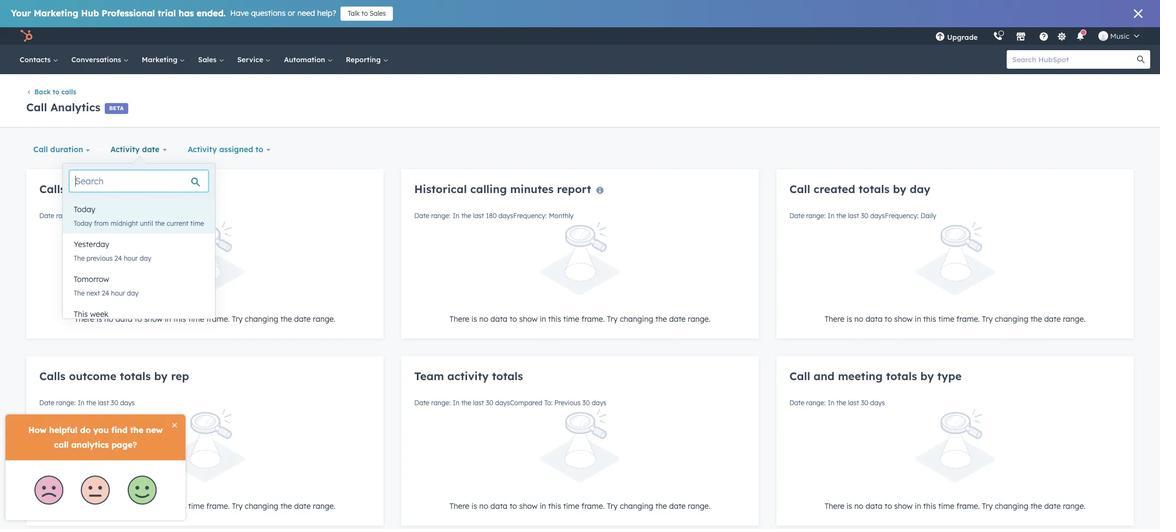 Task type: vqa. For each thing, say whether or not it's contained in the screenshot.
THE LINE in the Campaign of last booking in meetings tool Single-line text
no



Task type: describe. For each thing, give the bounding box(es) containing it.
frequency: for in the last 180 days
[[513, 212, 547, 220]]

by for calls placed totals by rep
[[143, 182, 157, 196]]

days right previous
[[592, 399, 606, 407]]

time for team activity totals
[[563, 502, 579, 511]]

have
[[230, 8, 249, 18]]

days for call and meeting totals by type
[[870, 399, 885, 407]]

created
[[814, 182, 855, 196]]

placed
[[69, 182, 105, 196]]

range: for team activity totals
[[431, 399, 451, 407]]

totals for placed
[[109, 182, 140, 196]]

call and meeting totals by type
[[789, 370, 962, 383]]

the inside 'today today from midnight until the current time'
[[155, 219, 165, 228]]

report
[[557, 182, 591, 196]]

to:
[[544, 399, 553, 407]]

service
[[237, 55, 265, 64]]

totals for outcome
[[120, 370, 151, 383]]

historical calling minutes report
[[414, 182, 591, 196]]

need
[[297, 8, 315, 18]]

frame. for call and meeting totals by type
[[957, 502, 980, 511]]

and
[[814, 370, 835, 383]]

help?
[[317, 8, 336, 18]]

to inside talk to sales button
[[362, 9, 368, 17]]

upgrade
[[947, 33, 978, 41]]

current
[[167, 219, 189, 228]]

no for calls placed totals by rep
[[104, 314, 113, 324]]

date range: in the last 30 days compared to: previous 30 days
[[414, 399, 606, 407]]

upgrade image
[[935, 32, 945, 42]]

is for team activity totals
[[472, 502, 477, 511]]

team
[[414, 370, 444, 383]]

try for call and meeting totals by type
[[982, 502, 993, 511]]

frequency: for in the last 30 days
[[885, 212, 919, 220]]

daily
[[921, 212, 936, 220]]

call for call created totals by day
[[789, 182, 810, 196]]

is for call and meeting totals by type
[[847, 502, 852, 511]]

questions
[[251, 8, 286, 18]]

totals for created
[[859, 182, 890, 196]]

activity assigned to
[[188, 145, 263, 155]]

in for calls placed totals by rep
[[165, 314, 171, 324]]

duration
[[50, 145, 83, 155]]

hubspot link
[[13, 29, 41, 43]]

has
[[179, 8, 194, 19]]

activity
[[447, 370, 489, 383]]

there for call created totals by day
[[825, 314, 844, 324]]

yesterday
[[74, 240, 109, 249]]

calls for calls outcome totals by rep
[[39, 370, 66, 383]]

calling icon image
[[993, 32, 1003, 41]]

show for call and meeting totals by type
[[894, 502, 913, 511]]

calls placed totals by rep
[[39, 182, 178, 196]]

range. for calls placed totals by rep
[[313, 314, 335, 324]]

date for team activity totals
[[414, 399, 429, 407]]

by for calls outcome totals by rep
[[154, 370, 168, 383]]

is for calls outcome totals by rep
[[96, 502, 102, 511]]

show for calls placed totals by rep
[[144, 314, 163, 324]]

midnight
[[111, 219, 138, 228]]

there is no data to show in this time frame. try changing the date range. for call created totals by day
[[825, 314, 1086, 324]]

call created totals by day
[[789, 182, 931, 196]]

changing for team activity totals
[[620, 502, 653, 511]]

talk to sales button
[[341, 7, 393, 21]]

in for team activity totals
[[453, 399, 459, 407]]

range. for call and meeting totals by type
[[1063, 502, 1086, 511]]

this for calls outcome totals by rep
[[173, 502, 186, 511]]

tomorrow button
[[63, 268, 215, 290]]

time for call created totals by day
[[938, 314, 954, 324]]

0 vertical spatial marketing
[[34, 8, 78, 19]]

date for team activity totals
[[669, 502, 686, 511]]

180
[[486, 212, 497, 220]]

in for call created totals by day
[[915, 314, 921, 324]]

changing for call created totals by day
[[995, 314, 1028, 324]]

or
[[288, 8, 295, 18]]

30 for and
[[861, 399, 868, 407]]

2 horizontal spatial day
[[910, 182, 931, 196]]

no for call created totals by day
[[854, 314, 863, 324]]

1 vertical spatial sales
[[198, 55, 219, 64]]

1 today from the top
[[74, 205, 95, 214]]

outcome
[[69, 370, 116, 383]]

activity for activity date
[[111, 145, 140, 155]]

date for call and meeting totals by type
[[1044, 502, 1061, 511]]

calls
[[61, 88, 76, 96]]

activity for activity assigned to
[[188, 145, 217, 155]]

call duration button
[[26, 139, 97, 161]]

yesterday button
[[63, 234, 215, 255]]

your marketing hub professional trial has ended. have questions or need help?
[[11, 8, 336, 19]]

30 for created
[[861, 212, 868, 220]]

professional
[[102, 8, 155, 19]]

contacts
[[20, 55, 53, 64]]

in for call created totals by day
[[828, 212, 835, 220]]

marketplaces button
[[1009, 27, 1032, 45]]

no for call and meeting totals by type
[[854, 502, 863, 511]]

totals right meeting
[[886, 370, 917, 383]]

ended.
[[197, 8, 226, 19]]

automation
[[284, 55, 327, 64]]

call duration
[[33, 145, 83, 155]]

last for call and meeting totals by type
[[848, 399, 859, 407]]

today today from midnight until the current time
[[74, 205, 204, 228]]

search button
[[1132, 50, 1150, 69]]

frame. for calls placed totals by rep
[[206, 314, 230, 324]]

in for team activity totals
[[540, 502, 546, 511]]

back to calls
[[34, 88, 76, 96]]

there is no data to show in this time frame. try changing the date range. for calls placed totals by rep
[[74, 314, 335, 324]]

frame. for call created totals by day
[[957, 314, 980, 324]]

rep for calls placed totals by rep
[[160, 182, 178, 196]]

date range: in the last 30 days for placed
[[39, 212, 135, 220]]

frame. for calls outcome totals by rep
[[206, 502, 230, 511]]

previous
[[87, 254, 113, 262]]

hour for yesterday
[[124, 254, 138, 262]]

show for call created totals by day
[[894, 314, 913, 324]]

calls outcome totals by rep
[[39, 370, 189, 383]]

try for team activity totals
[[607, 502, 618, 511]]

date range: in the last 180 days frequency: monthly
[[414, 212, 574, 220]]

reporting link
[[339, 45, 395, 74]]

reporting
[[346, 55, 383, 64]]

trial
[[158, 8, 176, 19]]

by for call created totals by day
[[893, 182, 906, 196]]

help button
[[1035, 27, 1053, 45]]

range: for call created totals by day
[[806, 212, 826, 220]]

range: for calls placed totals by rep
[[56, 212, 76, 220]]

talk to sales
[[348, 9, 386, 17]]

this
[[74, 309, 88, 319]]

close image
[[1134, 9, 1143, 18]]

today button
[[63, 199, 215, 220]]

talk
[[348, 9, 360, 17]]

time for calls placed totals by rep
[[188, 314, 204, 324]]

notifications button
[[1071, 27, 1090, 45]]

analytics
[[50, 100, 100, 114]]

tomorrow the next 24 hour day
[[74, 274, 139, 297]]

minutes
[[510, 182, 554, 196]]

days for calls placed totals by rep
[[120, 212, 135, 220]]

marketplaces image
[[1016, 32, 1026, 42]]

help image
[[1039, 32, 1049, 42]]

this for calls placed totals by rep
[[173, 314, 186, 324]]

automation link
[[277, 45, 339, 74]]

music
[[1110, 32, 1130, 40]]

is for call created totals by day
[[847, 314, 852, 324]]

there is no data to show in this time frame. try changing the date range. for team activity totals
[[450, 502, 711, 511]]

try for calls outcome totals by rep
[[232, 502, 243, 511]]



Task type: locate. For each thing, give the bounding box(es) containing it.
range: down outcome
[[56, 399, 76, 407]]

24 inside yesterday the previous 24 hour day
[[114, 254, 122, 262]]

the
[[74, 254, 85, 262], [74, 289, 85, 297]]

this
[[173, 314, 186, 324], [548, 314, 561, 324], [923, 314, 936, 324], [173, 502, 186, 511], [548, 502, 561, 511], [923, 502, 936, 511]]

date for calls placed totals by rep
[[294, 314, 311, 324]]

by
[[143, 182, 157, 196], [893, 182, 906, 196], [154, 370, 168, 383], [920, 370, 934, 383]]

in down the historical
[[453, 212, 459, 220]]

24 for yesterday
[[114, 254, 122, 262]]

the left next
[[74, 289, 85, 297]]

is for calls placed totals by rep
[[96, 314, 102, 324]]

historical
[[414, 182, 467, 196]]

calls left outcome
[[39, 370, 66, 383]]

changing for calls outcome totals by rep
[[245, 502, 278, 511]]

calls
[[39, 182, 66, 196], [39, 370, 66, 383]]

days down calls outcome totals by rep
[[120, 399, 135, 407]]

to inside activity assigned to popup button
[[256, 145, 263, 155]]

range: down the placed
[[56, 212, 76, 220]]

in left from
[[78, 212, 84, 220]]

data for call created totals by day
[[866, 314, 883, 324]]

2 frequency: from the left
[[885, 212, 919, 220]]

greg robinson image
[[1098, 31, 1108, 41]]

last down calls outcome totals by rep
[[98, 399, 109, 407]]

this for call created totals by day
[[923, 314, 936, 324]]

30 for outcome
[[111, 399, 118, 407]]

calls left the placed
[[39, 182, 66, 196]]

date for calls outcome totals by rep
[[39, 399, 54, 407]]

1 the from the top
[[74, 254, 85, 262]]

the for tomorrow
[[74, 289, 85, 297]]

activity inside activity assigned to popup button
[[188, 145, 217, 155]]

in for calls placed totals by rep
[[78, 212, 84, 220]]

time inside 'today today from midnight until the current time'
[[190, 219, 204, 228]]

totals up today button
[[109, 182, 140, 196]]

in down "activity"
[[453, 399, 459, 407]]

30 right from
[[111, 212, 118, 220]]

day up this week button
[[127, 289, 139, 297]]

0 vertical spatial rep
[[160, 182, 178, 196]]

there is no data to show in this time frame. try changing the date range. for calls outcome totals by rep
[[74, 502, 335, 511]]

marketing
[[34, 8, 78, 19], [142, 55, 180, 64]]

frequency: down minutes on the top of page
[[513, 212, 547, 220]]

activity left assigned
[[188, 145, 217, 155]]

hubspot image
[[20, 29, 33, 43]]

last down team activity totals
[[473, 399, 484, 407]]

notifications image
[[1075, 32, 1085, 42]]

totals right outcome
[[120, 370, 151, 383]]

changing for call and meeting totals by type
[[995, 502, 1028, 511]]

menu item
[[985, 27, 988, 45]]

range: down the historical
[[431, 212, 451, 220]]

1 calls from the top
[[39, 182, 66, 196]]

totals up date range: in the last 30 days frequency: daily
[[859, 182, 890, 196]]

tomorrow
[[74, 274, 109, 284]]

in for call and meeting totals by type
[[915, 502, 921, 511]]

last left midnight
[[98, 212, 109, 220]]

there for calls outcome totals by rep
[[74, 502, 94, 511]]

music button
[[1092, 27, 1146, 45]]

time for calls outcome totals by rep
[[188, 502, 204, 511]]

data for calls outcome totals by rep
[[115, 502, 132, 511]]

there is no data to show in this time frame. try changing the date range.
[[74, 314, 335, 324], [450, 314, 711, 324], [825, 314, 1086, 324], [74, 502, 335, 511], [450, 502, 711, 511], [825, 502, 1086, 511]]

frequency: left daily
[[885, 212, 919, 220]]

1 vertical spatial calls
[[39, 370, 66, 383]]

there
[[74, 314, 94, 324], [450, 314, 469, 324], [825, 314, 844, 324], [74, 502, 94, 511], [450, 502, 469, 511], [825, 502, 844, 511]]

activity assigned to button
[[181, 139, 278, 161]]

the inside yesterday the previous 24 hour day
[[74, 254, 85, 262]]

0 horizontal spatial day
[[127, 289, 139, 297]]

data for call and meeting totals by type
[[866, 502, 883, 511]]

2 the from the top
[[74, 289, 85, 297]]

your
[[11, 8, 31, 19]]

1 horizontal spatial day
[[140, 254, 151, 262]]

days down call created totals by day
[[870, 212, 885, 220]]

0 vertical spatial calls
[[39, 182, 66, 196]]

call inside button
[[33, 145, 48, 155]]

days right 180
[[499, 212, 513, 220]]

conversations link
[[65, 45, 135, 74]]

sales left service
[[198, 55, 219, 64]]

range: for calls outcome totals by rep
[[56, 399, 76, 407]]

type
[[937, 370, 962, 383]]

beta
[[109, 105, 124, 112]]

0 horizontal spatial frequency:
[[513, 212, 547, 220]]

2 vertical spatial day
[[127, 289, 139, 297]]

try for call created totals by day
[[982, 314, 993, 324]]

activity date
[[111, 145, 159, 155]]

last for calls placed totals by rep
[[98, 212, 109, 220]]

frequency:
[[513, 212, 547, 220], [885, 212, 919, 220]]

to
[[362, 9, 368, 17], [53, 88, 59, 96], [256, 145, 263, 155], [135, 314, 142, 324], [510, 314, 517, 324], [885, 314, 892, 324], [135, 502, 142, 511], [510, 502, 517, 511], [885, 502, 892, 511]]

0 horizontal spatial 24
[[102, 289, 109, 297]]

hour inside tomorrow the next 24 hour day
[[111, 289, 125, 297]]

30 right previous
[[582, 399, 590, 407]]

range. for call created totals by day
[[1063, 314, 1086, 324]]

0 vertical spatial day
[[910, 182, 931, 196]]

sales link
[[192, 45, 231, 74]]

0 horizontal spatial marketing
[[34, 8, 78, 19]]

rep for calls outcome totals by rep
[[171, 370, 189, 383]]

0 vertical spatial the
[[74, 254, 85, 262]]

Search HubSpot search field
[[1007, 50, 1140, 69]]

from
[[94, 219, 109, 228]]

try for calls placed totals by rep
[[232, 314, 243, 324]]

days for calls outcome totals by rep
[[120, 399, 135, 407]]

Search search field
[[69, 170, 209, 192]]

there for calls placed totals by rep
[[74, 314, 94, 324]]

week
[[90, 309, 108, 319]]

range:
[[56, 212, 76, 220], [431, 212, 451, 220], [806, 212, 826, 220], [56, 399, 76, 407], [431, 399, 451, 407], [806, 399, 826, 407]]

date range: in the last 30 days down and
[[789, 399, 885, 407]]

hour up tomorrow 'button'
[[124, 254, 138, 262]]

changing
[[245, 314, 278, 324], [620, 314, 653, 324], [995, 314, 1028, 324], [245, 502, 278, 511], [620, 502, 653, 511], [995, 502, 1028, 511]]

call left and
[[789, 370, 810, 383]]

previous
[[554, 399, 581, 407]]

day for yesterday
[[140, 254, 151, 262]]

activity up the search search box
[[111, 145, 140, 155]]

1 vertical spatial today
[[74, 219, 92, 228]]

1 horizontal spatial frequency:
[[885, 212, 919, 220]]

days down team activity totals
[[495, 399, 510, 407]]

list box
[[63, 199, 215, 338]]

frame. for team activity totals
[[581, 502, 605, 511]]

sales right talk at the top left
[[370, 9, 386, 17]]

assigned
[[219, 145, 253, 155]]

hour right next
[[111, 289, 125, 297]]

1 frequency: from the left
[[513, 212, 547, 220]]

1 horizontal spatial activity
[[188, 145, 217, 155]]

service link
[[231, 45, 277, 74]]

date range: in the last 30 days down the placed
[[39, 212, 135, 220]]

today
[[74, 205, 95, 214], [74, 219, 92, 228]]

marketing down trial
[[142, 55, 180, 64]]

in down and
[[828, 399, 835, 407]]

date for call created totals by day
[[1044, 314, 1061, 324]]

the inside tomorrow the next 24 hour day
[[74, 289, 85, 297]]

there for team activity totals
[[450, 502, 469, 511]]

2 activity from the left
[[188, 145, 217, 155]]

today left from
[[74, 219, 92, 228]]

call left created
[[789, 182, 810, 196]]

1 vertical spatial the
[[74, 289, 85, 297]]

calls for calls placed totals by rep
[[39, 182, 66, 196]]

call for call and meeting totals by type
[[789, 370, 810, 383]]

0 vertical spatial hour
[[124, 254, 138, 262]]

1 vertical spatial day
[[140, 254, 151, 262]]

in for calls outcome totals by rep
[[78, 399, 84, 407]]

24 for tomorrow
[[102, 289, 109, 297]]

last left 180
[[473, 212, 484, 220]]

in down created
[[828, 212, 835, 220]]

in
[[78, 212, 84, 220], [453, 212, 459, 220], [828, 212, 835, 220], [78, 399, 84, 407], [453, 399, 459, 407], [828, 399, 835, 407]]

compared
[[510, 399, 542, 407]]

date range: in the last 30 days frequency: daily
[[789, 212, 936, 220]]

activity inside "activity date" dropdown button
[[111, 145, 140, 155]]

day inside yesterday the previous 24 hour day
[[140, 254, 151, 262]]

time
[[190, 219, 204, 228], [188, 314, 204, 324], [563, 314, 579, 324], [938, 314, 954, 324], [188, 502, 204, 511], [563, 502, 579, 511], [938, 502, 954, 511]]

team activity totals
[[414, 370, 523, 383]]

contacts link
[[13, 45, 65, 74]]

in for call and meeting totals by type
[[828, 399, 835, 407]]

24 right next
[[102, 289, 109, 297]]

24 right previous
[[114, 254, 122, 262]]

last down call created totals by day
[[848, 212, 859, 220]]

show for calls outcome totals by rep
[[144, 502, 163, 511]]

0 horizontal spatial sales
[[198, 55, 219, 64]]

settings image
[[1057, 32, 1067, 42]]

rep
[[160, 182, 178, 196], [171, 370, 189, 383]]

0 horizontal spatial activity
[[111, 145, 140, 155]]

back to calls link
[[26, 88, 76, 96]]

is
[[96, 314, 102, 324], [472, 314, 477, 324], [847, 314, 852, 324], [96, 502, 102, 511], [472, 502, 477, 511], [847, 502, 852, 511]]

last for call created totals by day
[[848, 212, 859, 220]]

day
[[910, 182, 931, 196], [140, 254, 151, 262], [127, 289, 139, 297]]

in for calls outcome totals by rep
[[165, 502, 171, 511]]

show
[[144, 314, 163, 324], [519, 314, 538, 324], [894, 314, 913, 324], [144, 502, 163, 511], [519, 502, 538, 511], [894, 502, 913, 511]]

in down outcome
[[78, 399, 84, 407]]

2 today from the top
[[74, 219, 92, 228]]

date range: in the last 30 days for and
[[789, 399, 885, 407]]

hour
[[124, 254, 138, 262], [111, 289, 125, 297]]

date range: in the last 30 days for outcome
[[39, 399, 135, 407]]

1 vertical spatial hour
[[111, 289, 125, 297]]

0 vertical spatial today
[[74, 205, 95, 214]]

conversations
[[71, 55, 123, 64]]

totals for activity
[[492, 370, 523, 383]]

days down 'call and meeting totals by type'
[[870, 399, 885, 407]]

1 vertical spatial 24
[[102, 289, 109, 297]]

this week button
[[63, 303, 215, 325]]

this for team activity totals
[[548, 502, 561, 511]]

range: for call and meeting totals by type
[[806, 399, 826, 407]]

30 for activity
[[486, 399, 493, 407]]

days for call created totals by day
[[870, 212, 885, 220]]

1 horizontal spatial 24
[[114, 254, 122, 262]]

calling
[[470, 182, 507, 196]]

days left 'until'
[[120, 212, 135, 220]]

last
[[98, 212, 109, 220], [473, 212, 484, 220], [848, 212, 859, 220], [98, 399, 109, 407], [473, 399, 484, 407], [848, 399, 859, 407]]

marketing link
[[135, 45, 192, 74]]

day inside tomorrow the next 24 hour day
[[127, 289, 139, 297]]

next
[[87, 289, 100, 297]]

30 down calls outcome totals by rep
[[111, 399, 118, 407]]

0 vertical spatial sales
[[370, 9, 386, 17]]

call down back
[[26, 100, 47, 114]]

range: down created
[[806, 212, 826, 220]]

range. for calls outcome totals by rep
[[313, 502, 335, 511]]

list box containing today
[[63, 199, 215, 338]]

today down the placed
[[74, 205, 95, 214]]

1 vertical spatial rep
[[171, 370, 189, 383]]

frame.
[[206, 314, 230, 324], [581, 314, 605, 324], [957, 314, 980, 324], [206, 502, 230, 511], [581, 502, 605, 511], [957, 502, 980, 511]]

monthly
[[549, 212, 574, 220]]

meeting
[[838, 370, 883, 383]]

settings link
[[1055, 30, 1069, 42]]

30 down call created totals by day
[[861, 212, 868, 220]]

24
[[114, 254, 122, 262], [102, 289, 109, 297]]

last for team activity totals
[[473, 399, 484, 407]]

30 down meeting
[[861, 399, 868, 407]]

range: down and
[[806, 399, 826, 407]]

2 calls from the top
[[39, 370, 66, 383]]

changing for calls placed totals by rep
[[245, 314, 278, 324]]

date for calls placed totals by rep
[[39, 212, 54, 220]]

day up daily
[[910, 182, 931, 196]]

the down yesterday
[[74, 254, 85, 262]]

day for tomorrow
[[127, 289, 139, 297]]

1 horizontal spatial marketing
[[142, 55, 180, 64]]

show for team activity totals
[[519, 502, 538, 511]]

1 activity from the left
[[111, 145, 140, 155]]

activity date button
[[103, 139, 174, 161]]

sales inside talk to sales button
[[370, 9, 386, 17]]

menu
[[928, 27, 1147, 45]]

0 vertical spatial 24
[[114, 254, 122, 262]]

no
[[104, 314, 113, 324], [479, 314, 488, 324], [854, 314, 863, 324], [104, 502, 113, 511], [479, 502, 488, 511], [854, 502, 863, 511]]

days for team activity totals
[[495, 399, 510, 407]]

calling icon button
[[989, 29, 1007, 43]]

24 inside tomorrow the next 24 hour day
[[102, 289, 109, 297]]

1 vertical spatial marketing
[[142, 55, 180, 64]]

search image
[[1137, 56, 1145, 63]]

menu containing music
[[928, 27, 1147, 45]]

the for yesterday
[[74, 254, 85, 262]]

hour inside yesterday the previous 24 hour day
[[124, 254, 138, 262]]

30 down team activity totals
[[486, 399, 493, 407]]

no for calls outcome totals by rep
[[104, 502, 113, 511]]

there for call and meeting totals by type
[[825, 502, 844, 511]]

call left duration
[[33, 145, 48, 155]]

range: down team
[[431, 399, 451, 407]]

hour for tomorrow
[[111, 289, 125, 297]]

until
[[140, 219, 153, 228]]

last down meeting
[[848, 399, 859, 407]]

marketing left hub
[[34, 8, 78, 19]]

in
[[165, 314, 171, 324], [540, 314, 546, 324], [915, 314, 921, 324], [165, 502, 171, 511], [540, 502, 546, 511], [915, 502, 921, 511]]

back
[[34, 88, 51, 96]]

totals up date range: in the last 30 days compared to: previous 30 days
[[492, 370, 523, 383]]

hub
[[81, 8, 99, 19]]

date inside dropdown button
[[142, 145, 159, 155]]

date
[[142, 145, 159, 155], [294, 314, 311, 324], [669, 314, 686, 324], [1044, 314, 1061, 324], [294, 502, 311, 511], [669, 502, 686, 511], [1044, 502, 1061, 511]]

day up tomorrow 'button'
[[140, 254, 151, 262]]

1 horizontal spatial sales
[[370, 9, 386, 17]]

30 for placed
[[111, 212, 118, 220]]

last for calls outcome totals by rep
[[98, 399, 109, 407]]

data for calls placed totals by rep
[[115, 314, 132, 324]]

time for call and meeting totals by type
[[938, 502, 954, 511]]

date range: in the last 30 days down outcome
[[39, 399, 135, 407]]

this for call and meeting totals by type
[[923, 502, 936, 511]]

call analytics
[[26, 100, 100, 114]]

yesterday the previous 24 hour day
[[74, 240, 151, 262]]

this week
[[74, 309, 108, 319]]

date for calls outcome totals by rep
[[294, 502, 311, 511]]



